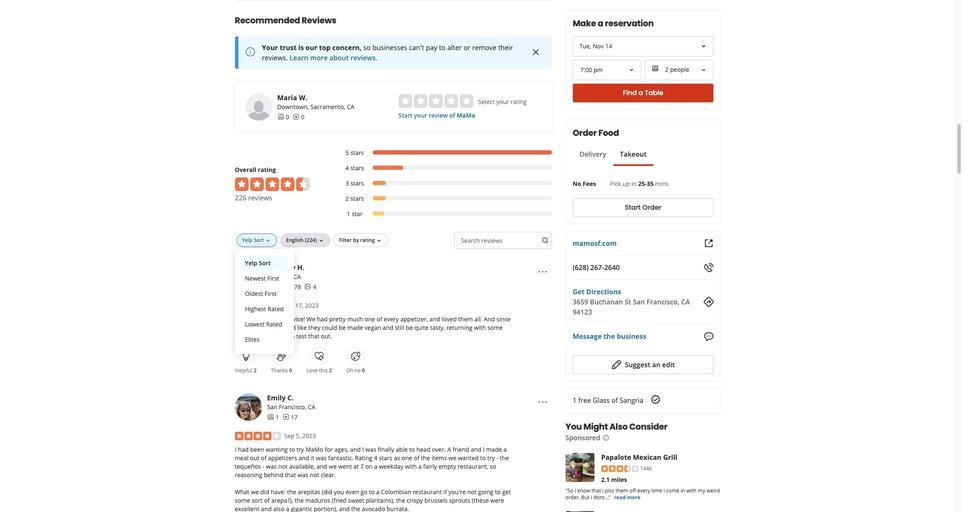 Task type: vqa. For each thing, say whether or not it's contained in the screenshot.
Reservations
no



Task type: describe. For each thing, give the bounding box(es) containing it.
directions
[[587, 287, 621, 297]]

16 info v2 image
[[602, 435, 609, 442]]

loved
[[442, 315, 457, 323]]

reviews for search reviews
[[481, 237, 502, 245]]

of right out
[[261, 454, 267, 462]]

start your review of mamo
[[399, 111, 475, 119]]

(224)
[[305, 237, 317, 244]]

to inside so businesses can't pay to alter or remove their reviews.
[[439, 43, 446, 52]]

first for newest first
[[267, 274, 279, 282]]

had inside tasty food, lovely service! we had pretty much one of every appetizer, and loved them all. and since most of them seemed like they could be made vegan and still be quite tasty, returning with some vegan friends soon to test that out.
[[317, 315, 328, 323]]

(0 reactions) element for thanks 0
[[289, 367, 292, 374]]

start for start order
[[625, 203, 641, 213]]

clear.
[[321, 471, 336, 479]]

1 star
[[347, 210, 363, 218]]

about
[[329, 53, 349, 62]]

photo of bethany h. image
[[235, 263, 262, 291]]

that inside "so i know that i piss them off every time i come in with my weird order. but i dont…"
[[592, 488, 601, 495]]

41
[[276, 283, 282, 291]]

a inside find a table link
[[639, 88, 643, 98]]

2640
[[604, 263, 620, 272]]

fees
[[583, 180, 596, 188]]

first for oldest first
[[265, 290, 277, 298]]

make a reservation
[[573, 17, 654, 29]]

16 photos v2 image
[[304, 284, 311, 290]]

tasty
[[235, 315, 249, 323]]

yelp sort button
[[236, 234, 277, 247]]

you're
[[448, 488, 466, 496]]

the down sweet
[[351, 505, 360, 513]]

the up burrata. in the bottom of the page
[[396, 497, 405, 505]]

2023 for h.
[[305, 302, 319, 310]]

have:
[[271, 488, 286, 496]]

0 horizontal spatial 2
[[254, 367, 257, 374]]

gigantic
[[291, 505, 312, 513]]

san inside get directions 3659 buchanan st san francisco, ca 94123
[[633, 297, 645, 307]]

with inside the i had been wanting to try mamo for ages, and i was finally able to head over. a friend and i made a meal out of appetizers and it was fantastic. rating 4 stars as one of the items we wanted to try - the tequeños - was not available, and we went at 7 on a weekday with a fairly empty restaurant, so reasoning behind that was not clear.
[[405, 463, 417, 471]]

free
[[579, 396, 591, 405]]

4.5 star rating image
[[235, 177, 310, 191]]

and up rating
[[350, 446, 361, 454]]

h.
[[297, 263, 304, 272]]

still
[[395, 324, 404, 332]]

elites
[[245, 336, 260, 344]]

fairly
[[423, 463, 437, 471]]

their
[[498, 43, 513, 52]]

you
[[334, 488, 344, 496]]

Select a date text field
[[573, 36, 714, 57]]

all.
[[474, 315, 482, 323]]

is
[[298, 43, 304, 52]]

also
[[273, 505, 284, 513]]

1 horizontal spatial not
[[310, 471, 319, 479]]

also
[[610, 421, 628, 433]]

to right able
[[409, 446, 415, 454]]

5 star rating image
[[235, 302, 281, 310]]

ca inside "bethany h. oakland, ca"
[[293, 273, 301, 281]]

every inside tasty food, lovely service! we had pretty much one of every appetizer, and loved them all. and since most of them seemed like they could be made vegan and still be quite tasty, returning with some vegan friends soon to test that out.
[[384, 315, 399, 323]]

rated for lowest rated
[[266, 320, 282, 328]]

get directions link
[[573, 287, 621, 297]]

my
[[698, 488, 705, 495]]

appetizers
[[268, 454, 297, 462]]

24 check in v2 image
[[650, 395, 661, 405]]

1 i from the left
[[235, 446, 236, 454]]

i left piss
[[603, 488, 604, 495]]

(did
[[322, 488, 332, 496]]

it
[[311, 454, 314, 462]]

mamosf.com link
[[573, 239, 617, 248]]

downtown,
[[277, 103, 309, 111]]

fantastic.
[[328, 454, 353, 462]]

24 message v2 image
[[704, 332, 714, 342]]

more for learn
[[310, 53, 328, 62]]

make
[[573, 17, 596, 29]]

friends element for maria w.
[[277, 113, 289, 121]]

3
[[345, 179, 349, 187]]

photo of emily c. image
[[235, 394, 262, 421]]

was up behind
[[266, 463, 277, 471]]

dont…"
[[594, 494, 611, 502]]

1 be from the left
[[339, 324, 346, 332]]

1446
[[640, 465, 652, 472]]

(0 reactions) element for oh no 0
[[362, 367, 365, 374]]

1 horizontal spatial 2
[[329, 367, 332, 374]]

highest
[[245, 305, 266, 313]]

most
[[235, 324, 249, 332]]

c.
[[287, 393, 294, 403]]

filter
[[339, 237, 352, 244]]

1 vertical spatial them
[[258, 324, 272, 332]]

been
[[250, 446, 264, 454]]

4 stars
[[345, 164, 364, 172]]

english (224) button
[[281, 234, 330, 247]]

16 friends v2 image for maria
[[277, 114, 284, 120]]

recommended
[[235, 14, 300, 26]]

16 chevron down v2 image for sort
[[265, 237, 272, 244]]

stars inside the i had been wanting to try mamo for ages, and i was finally able to head over. a friend and i made a meal out of appetizers and it was fantastic. rating 4 stars as one of the items we wanted to try - the tequeños - was not available, and we went at 7 on a weekday with a fairly empty restaurant, so reasoning behind that was not clear.
[[379, 454, 392, 462]]

of right review
[[449, 111, 455, 119]]

0 vertical spatial mamo
[[457, 111, 475, 119]]

photos element
[[304, 283, 316, 291]]

0 vertical spatial them
[[458, 315, 473, 323]]

stars for 2 stars
[[350, 194, 364, 203]]

ca inside get directions 3659 buchanan st san francisco, ca 94123
[[681, 297, 690, 307]]

24 pencil v2 image
[[612, 360, 622, 370]]

16 chevron down v2 image
[[376, 237, 383, 244]]

or
[[464, 43, 470, 52]]

arepa?),
[[271, 497, 293, 505]]

no
[[573, 180, 581, 188]]

with inside "so i know that i piss them off every time i come in with my weird order. but i dont…"
[[687, 488, 697, 495]]

had inside the i had been wanting to try mamo for ages, and i was finally able to head over. a friend and i made a meal out of appetizers and it was fantastic. rating 4 stars as one of the items we wanted to try - the tequeños - was not available, and we went at 7 on a weekday with a fairly empty restaurant, so reasoning behind that was not clear.
[[238, 446, 249, 454]]

arepitas
[[298, 488, 320, 496]]

by
[[353, 237, 359, 244]]

suggest an edit
[[625, 360, 675, 370]]

piss
[[605, 488, 615, 495]]

2 i from the left
[[362, 446, 364, 454]]

4 for 4 stars
[[345, 164, 349, 172]]

1 free glass of sangria
[[573, 396, 644, 405]]

0 horizontal spatial try
[[297, 446, 304, 454]]

0 right thanks
[[289, 367, 292, 374]]

24 external link v2 image
[[704, 238, 714, 249]]

service!
[[284, 315, 305, 323]]

them inside "so i know that i piss them off every time i come in with my weird order. but i dont…"
[[616, 488, 628, 495]]

0 horizontal spatial -
[[262, 463, 264, 471]]

returning
[[447, 324, 473, 332]]

267-
[[591, 263, 604, 272]]

close image
[[531, 47, 541, 57]]

excellent
[[235, 505, 260, 513]]

was right it
[[316, 454, 327, 462]]

test
[[296, 332, 307, 340]]

pick
[[610, 180, 621, 188]]

none radio inside recommended reviews element
[[444, 94, 458, 108]]

and up tasty,
[[430, 315, 440, 323]]

stars for 4 stars
[[350, 164, 364, 172]]

love this 2
[[307, 367, 332, 374]]

wanting
[[266, 446, 288, 454]]

so inside so businesses can't pay to alter or remove their reviews.
[[363, 43, 371, 52]]

select
[[478, 98, 495, 106]]

crispy
[[407, 497, 423, 505]]

2 horizontal spatial 2
[[345, 194, 349, 203]]

i right "so
[[575, 488, 576, 495]]

we inside what we did have: the arepitas (did you even go to a colombian restaurant if you're not going to get some sort of arepa?), the maduros (fried sweet plantains), the crispy brussels sprouts (these were excellent and also a gigantic portion), and the avocado burrata.
[[251, 488, 259, 496]]

every inside "so i know that i piss them off every time i come in with my weird order. but i dont…"
[[638, 488, 650, 495]]

reviews. inside so businesses can't pay to alter or remove their reviews.
[[262, 53, 288, 62]]

the inside button
[[604, 332, 615, 341]]

i right time
[[664, 488, 665, 495]]

helpful 2
[[235, 367, 257, 374]]

message the business
[[573, 332, 647, 341]]

your for select
[[496, 98, 509, 106]]

the up get
[[500, 454, 509, 462]]

our
[[306, 43, 317, 52]]

yelp sort button
[[242, 256, 287, 271]]

made inside the i had been wanting to try mamo for ages, and i was finally able to head over. a friend and i made a meal out of appetizers and it was fantastic. rating 4 stars as one of the items we wanted to try - the tequeños - was not available, and we went at 7 on a weekday with a fairly empty restaurant, so reasoning behind that was not clear.
[[486, 446, 502, 454]]

stars for 5 stars
[[350, 149, 364, 157]]

1 inside friends element
[[276, 413, 279, 421]]

suggest
[[625, 360, 651, 370]]

oakland,
[[267, 273, 292, 281]]

(2 reactions) element for love this 2
[[329, 367, 332, 374]]

menu image for bethany h.
[[538, 267, 548, 277]]

filter reviews by 4 stars rating element
[[337, 164, 552, 172]]

16 chevron down v2 image for (224)
[[318, 237, 325, 244]]

in inside "so i know that i piss them off every time i come in with my weird order. but i dont…"
[[681, 488, 685, 495]]

0 right 16 review v2 icon
[[301, 113, 304, 121]]

to up appetizers
[[289, 446, 295, 454]]

get directions 3659 buchanan st san francisco, ca 94123
[[573, 287, 690, 317]]

rating element
[[399, 94, 473, 108]]

and up clear.
[[317, 463, 327, 471]]

friends element for emily c.
[[267, 413, 279, 422]]

restaurant,
[[458, 463, 488, 471]]

3 i from the left
[[483, 446, 485, 454]]

burrata.
[[387, 505, 409, 513]]

went
[[338, 463, 352, 471]]

emily
[[267, 393, 286, 403]]

reviews element for c.
[[282, 413, 298, 422]]

search
[[461, 237, 480, 245]]

bethany h. link
[[267, 263, 304, 272]]

you
[[566, 421, 582, 433]]

francisco, inside emily c. san francisco, ca
[[279, 403, 306, 411]]

some inside tasty food, lovely service! we had pretty much one of every appetizer, and loved them all. and since most of them seemed like they could be made vegan and still be quite tasty, returning with some vegan friends soon to test that out.
[[488, 324, 503, 332]]

was down available,
[[298, 471, 308, 479]]

25-
[[638, 180, 647, 188]]

stars for 3 stars
[[350, 179, 364, 187]]

with inside tasty food, lovely service! we had pretty much one of every appetizer, and loved them all. and since most of them seemed like they could be made vegan and still be quite tasty, returning with some vegan friends soon to test that out.
[[474, 324, 486, 332]]

rating for select your rating
[[511, 98, 527, 106]]

16 friends v2 image for emily
[[267, 414, 274, 421]]

oldest first
[[245, 290, 277, 298]]

colombian
[[381, 488, 411, 496]]

yelp sort for yelp sort popup button
[[242, 237, 264, 244]]

16 review v2 image
[[282, 414, 289, 421]]

quite
[[414, 324, 429, 332]]



Task type: locate. For each thing, give the bounding box(es) containing it.
ca inside maria w. downtown, sacramento, ca
[[347, 103, 354, 111]]

1 vertical spatial in
[[681, 488, 685, 495]]

1 horizontal spatial some
[[488, 324, 503, 332]]

one right as
[[402, 454, 412, 462]]

one inside the i had been wanting to try mamo for ages, and i was finally able to head over. a friend and i made a meal out of appetizers and it was fantastic. rating 4 stars as one of the items we wanted to try - the tequeños - was not available, and we went at 7 on a weekday with a fairly empty restaurant, so reasoning behind that was not clear.
[[402, 454, 412, 462]]

0 vertical spatial rating
[[511, 98, 527, 106]]

2 horizontal spatial i
[[483, 446, 485, 454]]

1 horizontal spatial start
[[625, 203, 641, 213]]

0 horizontal spatial that
[[285, 471, 296, 479]]

mamo inside the i had been wanting to try mamo for ages, and i was finally able to head over. a friend and i made a meal out of appetizers and it was fantastic. rating 4 stars as one of the items we wanted to try - the tequeños - was not available, and we went at 7 on a weekday with a fairly empty restaurant, so reasoning behind that was not clear.
[[306, 446, 323, 454]]

so inside the i had been wanting to try mamo for ages, and i was finally able to head over. a friend and i made a meal out of appetizers and it was fantastic. rating 4 stars as one of the items we wanted to try - the tequeños - was not available, and we went at 7 on a weekday with a fairly empty restaurant, so reasoning behind that was not clear.
[[490, 463, 496, 471]]

1 vertical spatial order
[[643, 203, 662, 213]]

with left my on the bottom
[[687, 488, 697, 495]]

tasty,
[[430, 324, 445, 332]]

0 horizontal spatial reviews.
[[262, 53, 288, 62]]

1 vertical spatial francisco,
[[279, 403, 306, 411]]

weird
[[707, 488, 720, 495]]

0 right "no"
[[362, 367, 365, 374]]

and down the 'sort'
[[261, 505, 272, 513]]

1 (0 reactions) element from the left
[[289, 367, 292, 374]]

reviews element down emily c. san francisco, ca
[[282, 413, 298, 422]]

and left it
[[299, 454, 309, 462]]

1 vertical spatial first
[[265, 290, 277, 298]]

i up rating
[[362, 446, 364, 454]]

2 vertical spatial 4
[[374, 454, 377, 462]]

first inside oldest first button
[[265, 290, 277, 298]]

1 vertical spatial made
[[486, 446, 502, 454]]

16 chevron down v2 image inside english (224) popup button
[[318, 237, 325, 244]]

time
[[652, 488, 663, 495]]

2 menu image from the top
[[538, 398, 548, 408]]

16 review v2 image
[[293, 114, 299, 120]]

0 vertical spatial san
[[633, 297, 645, 307]]

1 horizontal spatial (0 reactions) element
[[362, 367, 365, 374]]

0 horizontal spatial in
[[632, 180, 637, 188]]

takeout tab panel
[[573, 166, 654, 170]]

0 horizontal spatial i
[[235, 446, 236, 454]]

0 vertical spatial -
[[497, 454, 498, 462]]

newest first button
[[242, 271, 287, 286]]

1 vertical spatial every
[[638, 488, 650, 495]]

1 horizontal spatial 1
[[347, 210, 350, 218]]

1 vertical spatial vegan
[[235, 332, 251, 340]]

review
[[429, 111, 448, 119]]

1 vertical spatial start
[[625, 203, 641, 213]]

the up gigantic
[[295, 497, 304, 505]]

5,
[[296, 432, 301, 440]]

them left off
[[616, 488, 628, 495]]

16 chevron down v2 image right (224)
[[318, 237, 325, 244]]

empty
[[439, 463, 456, 471]]

to right 'go'
[[369, 488, 375, 496]]

1 horizontal spatial 16 friends v2 image
[[277, 114, 284, 120]]

17,
[[295, 302, 303, 310]]

rated for highest rated
[[268, 305, 284, 313]]

0 horizontal spatial 4
[[313, 283, 316, 291]]

more right read
[[627, 494, 641, 502]]

1 vertical spatial rated
[[266, 320, 282, 328]]

0 vertical spatial so
[[363, 43, 371, 52]]

to
[[439, 43, 446, 52], [289, 332, 295, 340], [289, 446, 295, 454], [409, 446, 415, 454], [480, 454, 486, 462], [369, 488, 375, 496], [495, 488, 501, 496]]

2 horizontal spatial that
[[592, 488, 601, 495]]

1 horizontal spatial i
[[362, 446, 364, 454]]

0 vertical spatial yelp sort
[[242, 237, 264, 244]]

photo of maria w. image
[[245, 93, 272, 121]]

papalote mexican grill image
[[566, 453, 595, 482]]

yelp for yelp sort popup button
[[242, 237, 253, 244]]

and down "(fried"
[[339, 505, 350, 513]]

first up 41
[[267, 274, 279, 282]]

francisco, down c.
[[279, 403, 306, 411]]

0 horizontal spatial 1
[[276, 413, 279, 421]]

san right st
[[633, 297, 645, 307]]

francisco,
[[647, 297, 680, 307], [279, 403, 306, 411]]

0
[[286, 113, 289, 121], [301, 113, 304, 121], [289, 367, 292, 374], [362, 367, 365, 374]]

stars up star in the left of the page
[[350, 194, 364, 203]]

16 friends v2 image left 16 review v2 icon
[[277, 114, 284, 120]]

of right much
[[377, 315, 382, 323]]

be down pretty
[[339, 324, 346, 332]]

an
[[652, 360, 661, 370]]

0 horizontal spatial every
[[384, 315, 399, 323]]

4 down 5
[[345, 164, 349, 172]]

0 vertical spatial reviews
[[248, 193, 272, 203]]

4 inside photos element
[[313, 283, 316, 291]]

i up the meal
[[235, 446, 236, 454]]

first down newest first button
[[265, 290, 277, 298]]

come
[[666, 488, 680, 495]]

friends element left 16 review v2 icon
[[277, 113, 289, 121]]

start order button
[[573, 198, 714, 217]]

reviews.
[[262, 53, 288, 62], [351, 53, 378, 62]]

0 vertical spatial 16 friends v2 image
[[277, 114, 284, 120]]

1 horizontal spatial we
[[329, 463, 337, 471]]

a
[[447, 446, 451, 454]]

reviews element containing 17
[[282, 413, 298, 422]]

0 vertical spatial one
[[364, 315, 375, 323]]

consider
[[630, 421, 668, 433]]

ca right sacramento, on the top left of the page
[[347, 103, 354, 111]]

0 vertical spatial sort
[[254, 237, 264, 244]]

1 left 16 review v2 image
[[276, 413, 279, 421]]

1 vertical spatial had
[[238, 446, 249, 454]]

24 phone v2 image
[[704, 263, 714, 273]]

food
[[599, 127, 619, 139]]

1 horizontal spatial in
[[681, 488, 685, 495]]

1 vertical spatial reviews
[[481, 237, 502, 245]]

as
[[394, 454, 400, 462]]

soon
[[274, 332, 288, 340]]

rating up 4.5 star rating image at the left of page
[[258, 166, 276, 174]]

friends element containing 1
[[267, 413, 279, 422]]

1 horizontal spatial that
[[308, 332, 319, 340]]

226
[[235, 193, 246, 203]]

2 horizontal spatial rating
[[511, 98, 527, 106]]

to up restaurant, in the bottom of the page
[[480, 454, 486, 462]]

was up rating
[[366, 446, 376, 454]]

emily c. link
[[267, 393, 294, 403]]

start inside recommended reviews element
[[399, 111, 413, 119]]

mexican
[[633, 453, 662, 462]]

4 for 4
[[313, 283, 316, 291]]

2 16 chevron down v2 image from the left
[[318, 237, 325, 244]]

stars up '3 stars'
[[350, 164, 364, 172]]

maduros
[[305, 497, 330, 505]]

we up the 'sort'
[[251, 488, 259, 496]]

menu image down search image
[[538, 267, 548, 277]]

of down head
[[414, 454, 419, 462]]

2 be from the left
[[406, 324, 413, 332]]

made up restaurant, in the bottom of the page
[[486, 446, 502, 454]]

reviews. down your
[[262, 53, 288, 62]]

to inside tasty food, lovely service! we had pretty much one of every appetizer, and loved them all. and since most of them seemed like they could be made vegan and still be quite tasty, returning with some vegan friends soon to test that out.
[[289, 332, 295, 340]]

ca down h. in the bottom left of the page
[[293, 273, 301, 281]]

one right much
[[364, 315, 375, 323]]

0 vertical spatial yelp
[[242, 237, 253, 244]]

restaurant
[[413, 488, 442, 496]]

filter by rating
[[339, 237, 375, 244]]

w.
[[299, 93, 307, 102]]

2 right this
[[329, 367, 332, 374]]

stars down finally
[[379, 454, 392, 462]]

with
[[474, 324, 486, 332], [405, 463, 417, 471], [687, 488, 697, 495]]

0 vertical spatial your
[[496, 98, 509, 106]]

1 horizontal spatial mamo
[[457, 111, 475, 119]]

0 vertical spatial not
[[278, 463, 288, 471]]

san
[[633, 297, 645, 307], [267, 403, 277, 411]]

1 vertical spatial one
[[402, 454, 412, 462]]

2 horizontal spatial we
[[448, 454, 456, 462]]

sort inside popup button
[[254, 237, 264, 244]]

1 vertical spatial we
[[329, 463, 337, 471]]

sep
[[284, 432, 294, 440]]

a
[[598, 17, 604, 29], [639, 88, 643, 98], [504, 446, 507, 454], [374, 463, 378, 471], [418, 463, 422, 471], [376, 488, 380, 496], [286, 505, 289, 513]]

-
[[497, 454, 498, 462], [262, 463, 264, 471]]

1 left free
[[573, 396, 577, 405]]

we up clear.
[[329, 463, 337, 471]]

1 vertical spatial rating
[[258, 166, 276, 174]]

info alert
[[235, 36, 552, 69]]

one
[[364, 315, 375, 323], [402, 454, 412, 462]]

sort for yelp sort popup button
[[254, 237, 264, 244]]

going
[[478, 488, 493, 496]]

0 vertical spatial order
[[573, 127, 597, 139]]

None radio
[[444, 94, 458, 108]]

they
[[308, 324, 320, 332]]

0 horizontal spatial we
[[251, 488, 259, 496]]

2 horizontal spatial 1
[[573, 396, 577, 405]]

get
[[573, 287, 585, 297]]

takeout
[[620, 150, 647, 159]]

to left test
[[289, 332, 295, 340]]

1 vertical spatial mamo
[[306, 446, 323, 454]]

reviews element
[[293, 113, 304, 121], [282, 413, 298, 422]]

lowest rated button
[[242, 317, 287, 332]]

yelp sort for yelp sort button
[[245, 259, 271, 267]]

rating
[[511, 98, 527, 106], [258, 166, 276, 174], [360, 237, 375, 244]]

try up restaurant, in the bottom of the page
[[487, 454, 495, 462]]

reviews right search
[[481, 237, 502, 245]]

1 left star in the left of the page
[[347, 210, 350, 218]]

0 inside friends element
[[286, 113, 289, 121]]

tab list
[[573, 149, 654, 166]]

start
[[399, 111, 413, 119], [625, 203, 641, 213]]

1 reviews. from the left
[[262, 53, 288, 62]]

24 directions v2 image
[[704, 297, 714, 307]]

out
[[250, 454, 259, 462]]

friends element containing 0
[[277, 113, 289, 121]]

4 right 16 photos v2 in the left bottom of the page
[[313, 283, 316, 291]]

(2 reactions) element right this
[[329, 367, 332, 374]]

24 info v2 image
[[245, 47, 255, 57]]

the up arepa?),
[[287, 488, 296, 496]]

every up the still
[[384, 315, 399, 323]]

yelp for yelp sort button
[[245, 259, 257, 267]]

more for read
[[627, 494, 641, 502]]

4 right rating
[[374, 454, 377, 462]]

that down "they"
[[308, 332, 319, 340]]

1 horizontal spatial order
[[643, 203, 662, 213]]

2.1
[[601, 476, 610, 484]]

1 horizontal spatial made
[[486, 446, 502, 454]]

1 vertical spatial some
[[235, 497, 250, 505]]

2 vertical spatial not
[[467, 488, 477, 496]]

1 16 chevron down v2 image from the left
[[265, 237, 272, 244]]

reviews element containing 0
[[293, 113, 304, 121]]

learn more about reviews. link
[[290, 53, 378, 62]]

some down the what
[[235, 497, 250, 505]]

over.
[[432, 446, 446, 454]]

0 vertical spatial had
[[317, 315, 328, 323]]

(2 reactions) element for helpful 2
[[254, 367, 257, 374]]

reviews for 226 reviews
[[248, 193, 272, 203]]

had up the meal
[[238, 446, 249, 454]]

papalote mexican grill
[[601, 453, 678, 462]]

0 horizontal spatial had
[[238, 446, 249, 454]]

1 vertical spatial more
[[627, 494, 641, 502]]

yelp inside button
[[245, 259, 257, 267]]

lowest rated
[[245, 320, 282, 328]]

0 vertical spatial first
[[267, 274, 279, 282]]

not up (these
[[467, 488, 477, 496]]

sweet
[[348, 497, 364, 505]]

yelp sort inside button
[[245, 259, 271, 267]]

and left the still
[[383, 324, 393, 332]]

menu image
[[538, 267, 548, 277], [538, 398, 548, 408]]

1 horizontal spatial -
[[497, 454, 498, 462]]

the right message
[[604, 332, 615, 341]]

5 stars
[[345, 149, 364, 157]]

1 horizontal spatial 16 chevron down v2 image
[[318, 237, 325, 244]]

16 chevron down v2 image inside yelp sort popup button
[[265, 237, 272, 244]]

friends element
[[277, 113, 289, 121], [267, 413, 279, 422]]

1 vertical spatial yelp sort
[[245, 259, 271, 267]]

with left "fairly"
[[405, 463, 417, 471]]

0 horizontal spatial with
[[405, 463, 417, 471]]

4 inside the i had been wanting to try mamo for ages, and i was finally able to head over. a friend and i made a meal out of appetizers and it was fantastic. rating 4 stars as one of the items we wanted to try - the tequeños - was not available, and we went at 7 on a weekday with a fairly empty restaurant, so reasoning behind that was not clear.
[[374, 454, 377, 462]]

some inside what we did have: the arepitas (did you even go to a colombian restaurant if you're not going to get some sort of arepa?), the maduros (fried sweet plantains), the crispy brussels sprouts (these were excellent and also a gigantic portion), and the avocado burrata.
[[235, 497, 250, 505]]

available,
[[289, 463, 315, 471]]

16 friends v2 image
[[277, 114, 284, 120], [267, 414, 274, 421]]

yelp sort inside popup button
[[242, 237, 264, 244]]

edit
[[662, 360, 675, 370]]

them up the returning
[[458, 315, 473, 323]]

oct 17, 2023
[[284, 302, 319, 310]]

no fees
[[573, 180, 596, 188]]

recommended reviews element
[[208, 0, 579, 513]]

some down "and"
[[488, 324, 503, 332]]

2 (2 reactions) element from the left
[[329, 367, 332, 374]]

rated up soon
[[266, 320, 282, 328]]

francisco, inside get directions 3659 buchanan st san francisco, ca 94123
[[647, 297, 680, 307]]

0 horizontal spatial them
[[258, 324, 272, 332]]

(2 reactions) element
[[254, 367, 257, 374], [329, 367, 332, 374]]

start for start your review of mamo
[[399, 111, 413, 119]]

1 horizontal spatial your
[[496, 98, 509, 106]]

menu image for emily c.
[[538, 398, 548, 408]]

made down much
[[347, 324, 363, 332]]

(no rating) image
[[399, 94, 473, 108]]

stars inside 'element'
[[350, 149, 364, 157]]

1 horizontal spatial reviews
[[481, 237, 502, 245]]

0 horizontal spatial one
[[364, 315, 375, 323]]

your right select
[[496, 98, 509, 106]]

2023 for c.
[[302, 432, 316, 440]]

so businesses can't pay to alter or remove their reviews.
[[262, 43, 513, 62]]

for
[[325, 446, 333, 454]]

seemed
[[274, 324, 296, 332]]

rated up lovely at left
[[268, 305, 284, 313]]

st
[[625, 297, 631, 307]]

- right wanted
[[497, 454, 498, 462]]

sort up newest first button
[[259, 259, 271, 267]]

of down food, on the left
[[250, 324, 256, 332]]

1 vertical spatial try
[[487, 454, 495, 462]]

reasoning
[[235, 471, 262, 479]]

stars right "3"
[[350, 179, 364, 187]]

0 horizontal spatial rating
[[258, 166, 276, 174]]

1 horizontal spatial try
[[487, 454, 495, 462]]

oh
[[346, 367, 353, 374]]

not inside what we did have: the arepitas (did you even go to a colombian restaurant if you're not going to get some sort of arepa?), the maduros (fried sweet plantains), the crispy brussels sprouts (these were excellent and also a gigantic portion), and the avocado burrata.
[[467, 488, 477, 496]]

yelp inside popup button
[[242, 237, 253, 244]]

can't
[[409, 43, 424, 52]]

7
[[360, 463, 364, 471]]

top
[[319, 43, 331, 52]]

and up wanted
[[471, 446, 481, 454]]

ca inside emily c. san francisco, ca
[[308, 403, 315, 411]]

the down head
[[421, 454, 430, 462]]

(0 reactions) element
[[289, 367, 292, 374], [362, 367, 365, 374]]

2 reviews. from the left
[[351, 53, 378, 62]]

reviews element for w.
[[293, 113, 304, 121]]

to up "were"
[[495, 488, 501, 496]]

order food
[[573, 127, 619, 139]]

5
[[345, 149, 349, 157]]

of inside what we did have: the arepitas (did you even go to a colombian restaurant if you're not going to get some sort of arepa?), the maduros (fried sweet plantains), the crispy brussels sprouts (these were excellent and also a gigantic portion), and the avocado burrata.
[[264, 497, 270, 505]]

your for start
[[414, 111, 427, 119]]

sort for yelp sort button
[[259, 259, 271, 267]]

1 vertical spatial menu image
[[538, 398, 548, 408]]

sort up yelp sort button
[[254, 237, 264, 244]]

0 horizontal spatial 16 chevron down v2 image
[[265, 237, 272, 244]]

did
[[260, 488, 269, 496]]

1 (2 reactions) element from the left
[[254, 367, 257, 374]]

1 vertical spatial -
[[262, 463, 264, 471]]

every right off
[[638, 488, 650, 495]]

order inside button
[[643, 203, 662, 213]]

plantains),
[[366, 497, 395, 505]]

so right restaurant, in the bottom of the page
[[490, 463, 496, 471]]

2023 right 17, in the left bottom of the page
[[305, 302, 319, 310]]

bethany
[[267, 263, 296, 272]]

0 horizontal spatial order
[[573, 127, 597, 139]]

finally
[[378, 446, 394, 454]]

filter reviews by 1 star rating element
[[337, 210, 552, 218]]

was
[[366, 446, 376, 454], [316, 454, 327, 462], [266, 463, 277, 471], [298, 471, 308, 479]]

every
[[384, 315, 399, 323], [638, 488, 650, 495]]

behind
[[264, 471, 283, 479]]

1 horizontal spatial had
[[317, 315, 328, 323]]

None field
[[645, 60, 714, 80], [574, 61, 641, 79], [645, 60, 714, 80], [574, 61, 641, 79]]

we down a
[[448, 454, 456, 462]]

0 vertical spatial that
[[308, 332, 319, 340]]

filter reviews by 3 stars rating element
[[337, 179, 552, 188]]

message the business button
[[573, 332, 647, 342]]

0 horizontal spatial reviews
[[248, 193, 272, 203]]

2 horizontal spatial them
[[616, 488, 628, 495]]

1 horizontal spatial vegan
[[365, 324, 381, 332]]

rating for filter by rating
[[360, 237, 375, 244]]

sort inside button
[[259, 259, 271, 267]]

i right but
[[591, 494, 592, 502]]

0 vertical spatial more
[[310, 53, 328, 62]]

"so
[[566, 488, 574, 495]]

not left clear.
[[310, 471, 319, 479]]

1 horizontal spatial one
[[402, 454, 412, 462]]

and
[[484, 315, 495, 323]]

start inside start order button
[[625, 203, 641, 213]]

bethany h. oakland, ca
[[267, 263, 304, 281]]

mamo right review
[[457, 111, 475, 119]]

like
[[297, 324, 307, 332]]

  text field
[[454, 232, 552, 249]]

0 horizontal spatial 16 friends v2 image
[[267, 414, 274, 421]]

remove
[[472, 43, 496, 52]]

2 (0 reactions) element from the left
[[362, 367, 365, 374]]

0 vertical spatial vegan
[[365, 324, 381, 332]]

0 vertical spatial francisco,
[[647, 297, 680, 307]]

1 horizontal spatial rating
[[360, 237, 375, 244]]

tab list containing delivery
[[573, 149, 654, 166]]

1 for 1 free glass of sangria
[[573, 396, 577, 405]]

that inside the i had been wanting to try mamo for ages, and i was finally able to head over. a friend and i made a meal out of appetizers and it was fantastic. rating 4 stars as one of the items we wanted to try - the tequeños - was not available, and we went at 7 on a weekday with a fairly empty restaurant, so reasoning behind that was not clear.
[[285, 471, 296, 479]]

0 horizontal spatial so
[[363, 43, 371, 52]]

one inside tasty food, lovely service! we had pretty much one of every appetizer, and loved them all. and since most of them seemed like they could be made vegan and still be quite tasty, returning with some vegan friends soon to test that out.
[[364, 315, 375, 323]]

filter reviews by 2 stars rating element
[[337, 194, 552, 203]]

16 chevron down v2 image
[[265, 237, 272, 244], [318, 237, 325, 244]]

2 right helpful
[[254, 367, 257, 374]]

2 down "3"
[[345, 194, 349, 203]]

0 vertical spatial rated
[[268, 305, 284, 313]]

2 vertical spatial rating
[[360, 237, 375, 244]]

more down top
[[310, 53, 328, 62]]

None radio
[[399, 94, 412, 108], [414, 94, 427, 108], [429, 94, 443, 108], [460, 94, 473, 108], [399, 94, 412, 108], [414, 94, 427, 108], [429, 94, 443, 108], [460, 94, 473, 108]]

reviews element down "downtown,"
[[293, 113, 304, 121]]

ca left 24 directions v2 icon
[[681, 297, 690, 307]]

4 star rating image
[[235, 432, 281, 441]]

1 horizontal spatial 4
[[345, 164, 349, 172]]

3.5 star rating image
[[601, 466, 639, 473]]

with down all.
[[474, 324, 486, 332]]

rating right select
[[511, 98, 527, 106]]

  text field inside recommended reviews element
[[454, 232, 552, 249]]

made inside tasty food, lovely service! we had pretty much one of every appetizer, and loved them all. and since most of them seemed like they could be made vegan and still be quite tasty, returning with some vegan friends soon to test that out.
[[347, 324, 363, 332]]

of down did
[[264, 497, 270, 505]]

san inside emily c. san francisco, ca
[[267, 403, 277, 411]]

0 horizontal spatial be
[[339, 324, 346, 332]]

head
[[416, 446, 430, 454]]

0 horizontal spatial not
[[278, 463, 288, 471]]

(0 reactions) element right thanks
[[289, 367, 292, 374]]

more inside info alert
[[310, 53, 328, 62]]

that inside tasty food, lovely service! we had pretty much one of every appetizer, and loved them all. and since most of them seemed like they could be made vegan and still be quite tasty, returning with some vegan friends soon to test that out.
[[308, 332, 319, 340]]

portion),
[[314, 505, 338, 513]]

search image
[[542, 237, 549, 244]]

i up restaurant, in the bottom of the page
[[483, 446, 485, 454]]

reviews. down concern,
[[351, 53, 378, 62]]

1 vertical spatial san
[[267, 403, 277, 411]]

rated inside highest rated button
[[268, 305, 284, 313]]

overall rating
[[235, 166, 276, 174]]

if
[[443, 488, 447, 496]]

1 menu image from the top
[[538, 267, 548, 277]]

rating inside popup button
[[360, 237, 375, 244]]

0 horizontal spatial made
[[347, 324, 363, 332]]

rated inside the lowest rated button
[[266, 320, 282, 328]]

of right glass
[[612, 396, 618, 405]]

filter reviews by 5 stars rating element
[[337, 149, 552, 157]]

yelp sort up newest
[[245, 259, 271, 267]]

them up "friends"
[[258, 324, 272, 332]]

vegan down most
[[235, 332, 251, 340]]

first inside newest first button
[[267, 274, 279, 282]]

0 vertical spatial 1
[[347, 210, 350, 218]]

1 for 1 star
[[347, 210, 350, 218]]

0 horizontal spatial vegan
[[235, 332, 251, 340]]



